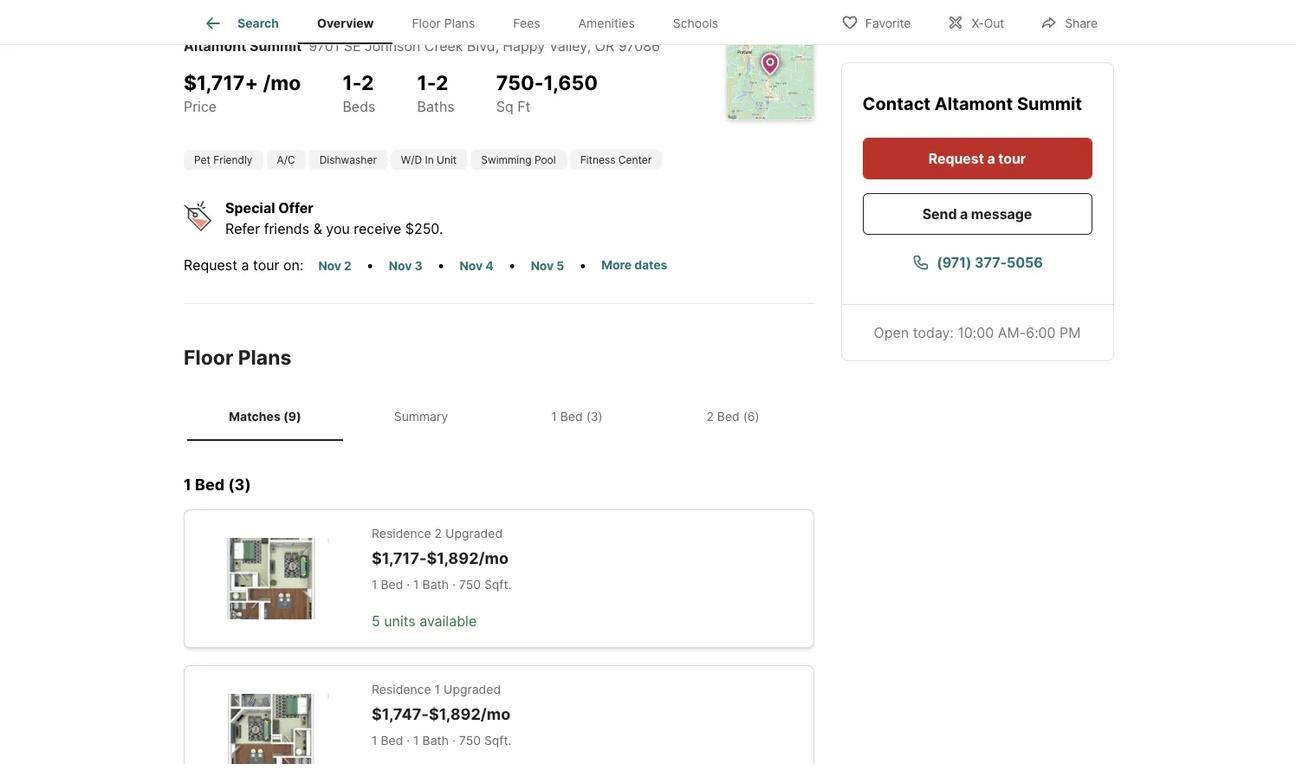 Task type: describe. For each thing, give the bounding box(es) containing it.
request a tour button
[[863, 138, 1092, 179]]

x-out
[[971, 15, 1004, 30]]

tab list containing matches (9)
[[184, 391, 814, 441]]

nov 4 button
[[452, 256, 501, 275]]

pet friendly
[[194, 153, 253, 166]]

· up available
[[452, 577, 456, 592]]

$1,892/mo for $1,747-
[[429, 705, 511, 723]]

johnson
[[365, 37, 420, 55]]

$1,717+ /mo price
[[184, 71, 301, 115]]

friendly
[[213, 153, 253, 166]]

valley
[[549, 37, 587, 55]]

1 vertical spatial plans
[[238, 346, 291, 370]]

tab list containing search
[[184, 0, 751, 44]]

97086
[[618, 37, 660, 55]]

1 horizontal spatial summit
[[1017, 94, 1083, 114]]

a for request a tour
[[988, 150, 995, 167]]

request a tour on:
[[184, 256, 304, 274]]

more dates
[[601, 257, 667, 272]]

1- for 1-2 beds
[[343, 71, 361, 95]]

more dates button
[[594, 255, 675, 275]]

750-1,650 sq ft
[[496, 71, 598, 115]]

2 bed (6) tab
[[655, 395, 811, 438]]

fitness
[[580, 153, 615, 166]]

$250.
[[405, 220, 443, 237]]

nov 4
[[460, 258, 494, 273]]

pet
[[194, 153, 210, 166]]

1 vertical spatial 5
[[372, 613, 380, 630]]

creek
[[424, 37, 463, 55]]

2 for residence 2 upgraded $1,717-$1,892/mo
[[435, 526, 442, 540]]

search
[[237, 16, 279, 31]]

nov 3
[[389, 258, 422, 273]]

2 , from the left
[[587, 37, 591, 55]]

share
[[1065, 15, 1098, 30]]

available
[[419, 613, 477, 630]]

pool
[[534, 153, 556, 166]]

4
[[485, 258, 494, 273]]

matches (9)
[[229, 409, 301, 423]]

bed for $1,717-$1,892/mo
[[381, 577, 403, 592]]

nov for nov 4
[[460, 258, 483, 273]]

750-
[[496, 71, 544, 95]]

share button
[[1026, 4, 1112, 39]]

• for nov 5
[[579, 256, 587, 274]]

send a message
[[923, 205, 1032, 223]]

unit
[[437, 153, 457, 166]]

(971)
[[937, 254, 971, 271]]

am-
[[998, 324, 1026, 341]]

swimming
[[481, 153, 532, 166]]

• for nov 3
[[437, 256, 445, 274]]

bed for summary
[[560, 409, 583, 423]]

residence 2 upgraded image
[[212, 538, 330, 619]]

(971) 377-5056 button
[[863, 242, 1092, 283]]

receive
[[354, 220, 401, 237]]

map entry image
[[727, 33, 813, 120]]

1 , from the left
[[495, 37, 499, 55]]

offer
[[278, 199, 314, 217]]

amenities tab
[[559, 3, 654, 44]]

750 for $1,747-$1,892/mo
[[459, 733, 481, 748]]

contact
[[863, 94, 931, 114]]

x-out button
[[932, 4, 1019, 39]]

nov 5
[[531, 258, 564, 273]]

2 for nov 2
[[344, 258, 352, 273]]

matches (9) tab
[[187, 395, 343, 438]]

(3) inside tab
[[586, 409, 603, 423]]

request for request a tour
[[929, 150, 984, 167]]

altamont summit 9701 se johnson creek blvd , happy valley , or 97086
[[184, 37, 660, 55]]

(971) 377-5056
[[937, 254, 1043, 271]]

blvd
[[467, 37, 495, 55]]

9701
[[309, 37, 340, 55]]

1 bed (3) inside tab
[[551, 409, 603, 423]]

upgraded for $1,747-
[[444, 682, 501, 696]]

search link
[[203, 13, 279, 34]]

5056
[[1007, 254, 1043, 271]]

send a message button
[[863, 193, 1092, 235]]

2 bed (6)
[[706, 409, 759, 423]]

fees tab
[[494, 3, 559, 44]]

fitness center
[[580, 153, 652, 166]]

swimming pool
[[481, 153, 556, 166]]

/mo
[[263, 71, 301, 95]]

377-
[[975, 254, 1007, 271]]

0 horizontal spatial (3)
[[228, 476, 251, 494]]

you
[[326, 220, 350, 237]]

in
[[425, 153, 434, 166]]

1 vertical spatial altamont
[[935, 94, 1013, 114]]

schools tab
[[654, 3, 737, 44]]

bed inside 'tab'
[[717, 409, 740, 423]]

center
[[618, 153, 652, 166]]

special offer refer friends & you receive $250.
[[225, 199, 443, 237]]

ft
[[517, 97, 531, 115]]

floor plans inside floor plans "tab"
[[412, 16, 475, 31]]

tour for request a tour
[[999, 150, 1026, 167]]

$1,717+
[[184, 71, 258, 95]]



Task type: vqa. For each thing, say whether or not it's contained in the screenshot.
1-2 Baths
yes



Task type: locate. For each thing, give the bounding box(es) containing it.
2 residence from the top
[[372, 682, 431, 696]]

1-2 baths
[[417, 71, 455, 115]]

residence for $1,747-
[[372, 682, 431, 696]]

favorite
[[865, 15, 911, 30]]

1 • from the left
[[366, 256, 374, 274]]

· down $1,717-
[[407, 577, 410, 592]]

a up message
[[988, 150, 995, 167]]

nov 2
[[318, 258, 352, 273]]

2
[[361, 71, 374, 95], [436, 71, 448, 95], [344, 258, 352, 273], [706, 409, 714, 423], [435, 526, 442, 540]]

sqft. down residence 2 upgraded $1,717-$1,892/mo
[[484, 577, 511, 592]]

• left more
[[579, 256, 587, 274]]

• right 3
[[437, 256, 445, 274]]

5 units available
[[372, 613, 477, 630]]

1 horizontal spatial (3)
[[586, 409, 603, 423]]

bath for $1,717-$1,892/mo
[[422, 577, 449, 592]]

1- inside 1-2 baths
[[417, 71, 436, 95]]

request a tour
[[929, 150, 1026, 167]]

nov for nov 3
[[389, 258, 412, 273]]

5 left units at the left bottom
[[372, 613, 380, 630]]

2 for 1-2 beds
[[361, 71, 374, 95]]

tour for request a tour on:
[[253, 256, 279, 274]]

request down the refer
[[184, 256, 237, 274]]

1
[[551, 409, 557, 423], [184, 476, 191, 494], [372, 577, 377, 592], [413, 577, 419, 592], [435, 682, 440, 696], [372, 733, 377, 748], [413, 733, 419, 748]]

1 bed · 1 bath · 750 sqft.
[[372, 577, 511, 592], [372, 733, 511, 748]]

(971) 377-5056 link
[[863, 242, 1092, 283]]

fees
[[513, 16, 540, 31]]

, left or
[[587, 37, 591, 55]]

contact altamont summit
[[863, 94, 1083, 114]]

3 nov from the left
[[460, 258, 483, 273]]

overview tab
[[298, 3, 393, 44]]

0 vertical spatial 1 bed (3)
[[551, 409, 603, 423]]

bath
[[422, 577, 449, 592], [422, 733, 449, 748]]

2 inside button
[[344, 258, 352, 273]]

out
[[984, 15, 1004, 30]]

dishwasher
[[319, 153, 377, 166]]

bed inside tab
[[560, 409, 583, 423]]

0 vertical spatial floor
[[412, 16, 441, 31]]

1 horizontal spatial ,
[[587, 37, 591, 55]]

0 vertical spatial tab list
[[184, 0, 751, 44]]

bed for $1,747-$1,892/mo
[[381, 733, 403, 748]]

1 1- from the left
[[343, 71, 361, 95]]

floor inside "tab"
[[412, 16, 441, 31]]

x-
[[971, 15, 984, 30]]

tab list
[[184, 0, 751, 44], [184, 391, 814, 441]]

,
[[495, 37, 499, 55], [587, 37, 591, 55]]

open today: 10:00 am-6:00 pm
[[874, 324, 1081, 341]]

bed
[[560, 409, 583, 423], [717, 409, 740, 423], [195, 476, 224, 494], [381, 577, 403, 592], [381, 733, 403, 748]]

0 horizontal spatial floor
[[184, 346, 233, 370]]

1 horizontal spatial request
[[929, 150, 984, 167]]

2 1- from the left
[[417, 71, 436, 95]]

tour
[[999, 150, 1026, 167], [253, 256, 279, 274]]

750
[[459, 577, 481, 592], [459, 733, 481, 748]]

summary tab
[[343, 395, 499, 438]]

1- up "beds"
[[343, 71, 361, 95]]

1 horizontal spatial 1-
[[417, 71, 436, 95]]

schools
[[673, 16, 718, 31]]

0 vertical spatial upgraded
[[445, 526, 503, 540]]

• right nov 2 button
[[366, 256, 374, 274]]

refer
[[225, 220, 260, 237]]

0 horizontal spatial a
[[241, 256, 249, 274]]

nov
[[318, 258, 341, 273], [389, 258, 412, 273], [460, 258, 483, 273], [531, 258, 554, 273]]

1 vertical spatial tour
[[253, 256, 279, 274]]

1 vertical spatial (3)
[[228, 476, 251, 494]]

summit down 'share' "button"
[[1017, 94, 1083, 114]]

0 horizontal spatial ,
[[495, 37, 499, 55]]

1 nov from the left
[[318, 258, 341, 273]]

1 vertical spatial 1 bed (3)
[[184, 476, 251, 494]]

summary
[[394, 409, 448, 423]]

0 vertical spatial bath
[[422, 577, 449, 592]]

price
[[184, 97, 217, 115]]

sqft. for $1,717-$1,892/mo
[[484, 577, 511, 592]]

0 vertical spatial altamont
[[184, 37, 246, 55]]

a right send at the right
[[960, 205, 968, 223]]

bath down residence 2 upgraded $1,717-$1,892/mo
[[422, 577, 449, 592]]

residence 2 upgraded $1,717-$1,892/mo
[[372, 526, 509, 567]]

nov for nov 5
[[531, 258, 554, 273]]

bath down residence 1 upgraded $1,747-$1,892/mo
[[422, 733, 449, 748]]

a inside button
[[988, 150, 995, 167]]

750 for $1,717-$1,892/mo
[[459, 577, 481, 592]]

a/c
[[277, 153, 295, 166]]

1 inside tab
[[551, 409, 557, 423]]

· down residence 1 upgraded $1,747-$1,892/mo
[[452, 733, 456, 748]]

plans inside "tab"
[[444, 16, 475, 31]]

0 horizontal spatial summit
[[250, 37, 302, 55]]

2 for 1-2 baths
[[436, 71, 448, 95]]

5 left more
[[556, 258, 564, 273]]

on:
[[283, 256, 304, 274]]

2 vertical spatial a
[[241, 256, 249, 274]]

$1,892/mo inside residence 2 upgraded $1,717-$1,892/mo
[[427, 549, 509, 567]]

$1,892/mo inside residence 1 upgraded $1,747-$1,892/mo
[[429, 705, 511, 723]]

0 horizontal spatial 1 bed (3)
[[184, 476, 251, 494]]

10:00
[[958, 324, 994, 341]]

1 vertical spatial upgraded
[[444, 682, 501, 696]]

1 1 bed · 1 bath · 750 sqft. from the top
[[372, 577, 511, 592]]

request inside button
[[929, 150, 984, 167]]

pm
[[1060, 324, 1081, 341]]

sqft. for $1,747-$1,892/mo
[[484, 733, 511, 748]]

request for request a tour on:
[[184, 256, 237, 274]]

1,650
[[544, 71, 598, 95]]

1 horizontal spatial floor
[[412, 16, 441, 31]]

0 vertical spatial 750
[[459, 577, 481, 592]]

2 bath from the top
[[422, 733, 449, 748]]

2 inside 1-2 baths
[[436, 71, 448, 95]]

tour up message
[[999, 150, 1026, 167]]

1 bed · 1 bath · 750 sqft. up available
[[372, 577, 511, 592]]

1 horizontal spatial tour
[[999, 150, 1026, 167]]

1 sqft. from the top
[[484, 577, 511, 592]]

a
[[988, 150, 995, 167], [960, 205, 968, 223], [241, 256, 249, 274]]

6:00
[[1026, 324, 1056, 341]]

3 • from the left
[[508, 256, 516, 274]]

1 bed · 1 bath · 750 sqft. for $1,717-$1,892/mo
[[372, 577, 511, 592]]

2 inside residence 2 upgraded $1,717-$1,892/mo
[[435, 526, 442, 540]]

0 vertical spatial $1,892/mo
[[427, 549, 509, 567]]

2 sqft. from the top
[[484, 733, 511, 748]]

5 inside button
[[556, 258, 564, 273]]

1- for 1-2 baths
[[417, 71, 436, 95]]

1 vertical spatial sqft.
[[484, 733, 511, 748]]

0 horizontal spatial 1-
[[343, 71, 361, 95]]

2 inside 1-2 beds
[[361, 71, 374, 95]]

request down contact altamont summit
[[929, 150, 984, 167]]

1 tab list from the top
[[184, 0, 751, 44]]

• for nov 4
[[508, 256, 516, 274]]

0 vertical spatial plans
[[444, 16, 475, 31]]

0 vertical spatial summit
[[250, 37, 302, 55]]

1 horizontal spatial plans
[[444, 16, 475, 31]]

dates
[[634, 257, 667, 272]]

today:
[[913, 324, 954, 341]]

0 vertical spatial tour
[[999, 150, 1026, 167]]

residence inside residence 2 upgraded $1,717-$1,892/mo
[[372, 526, 431, 540]]

beds
[[343, 97, 376, 115]]

1-2 beds
[[343, 71, 376, 115]]

·
[[407, 577, 410, 592], [452, 577, 456, 592], [407, 733, 410, 748], [452, 733, 456, 748]]

0 vertical spatial 5
[[556, 258, 564, 273]]

0 vertical spatial residence
[[372, 526, 431, 540]]

residence for $1,717-
[[372, 526, 431, 540]]

sqft. down residence 1 upgraded $1,747-$1,892/mo
[[484, 733, 511, 748]]

plans up the creek
[[444, 16, 475, 31]]

0 vertical spatial (3)
[[586, 409, 603, 423]]

w/d in unit
[[401, 153, 457, 166]]

message
[[971, 205, 1032, 223]]

amenities
[[578, 16, 635, 31]]

residence 1 upgraded $1,747-$1,892/mo
[[372, 682, 511, 723]]

summit
[[250, 37, 302, 55], [1017, 94, 1083, 114]]

1- up baths
[[417, 71, 436, 95]]

1 vertical spatial 750
[[459, 733, 481, 748]]

upgraded inside residence 1 upgraded $1,747-$1,892/mo
[[444, 682, 501, 696]]

•
[[366, 256, 374, 274], [437, 256, 445, 274], [508, 256, 516, 274], [579, 256, 587, 274]]

1 vertical spatial summit
[[1017, 94, 1083, 114]]

0 horizontal spatial tour
[[253, 256, 279, 274]]

$1,892/mo for $1,717-
[[427, 549, 509, 567]]

1 horizontal spatial a
[[960, 205, 968, 223]]

1 bed (3) tab
[[499, 395, 655, 438]]

plans up "matches (9)"
[[238, 346, 291, 370]]

nov left 4
[[460, 258, 483, 273]]

bath for $1,747-$1,892/mo
[[422, 733, 449, 748]]

a for request a tour on:
[[241, 256, 249, 274]]

2 nov from the left
[[389, 258, 412, 273]]

floor up altamont summit 9701 se johnson creek blvd , happy valley , or 97086
[[412, 16, 441, 31]]

or
[[595, 37, 614, 55]]

upgraded for $1,717-
[[445, 526, 503, 540]]

0 vertical spatial 1 bed · 1 bath · 750 sqft.
[[372, 577, 511, 592]]

$1,717-
[[372, 549, 427, 567]]

0 horizontal spatial plans
[[238, 346, 291, 370]]

1 horizontal spatial 5
[[556, 258, 564, 273]]

1 horizontal spatial floor plans
[[412, 16, 475, 31]]

0 vertical spatial floor plans
[[412, 16, 475, 31]]

friends
[[264, 220, 309, 237]]

units
[[384, 613, 416, 630]]

open
[[874, 324, 909, 341]]

nov left 3
[[389, 258, 412, 273]]

1 vertical spatial tab list
[[184, 391, 814, 441]]

1 vertical spatial bath
[[422, 733, 449, 748]]

nov for nov 2
[[318, 258, 341, 273]]

upgraded inside residence 2 upgraded $1,717-$1,892/mo
[[445, 526, 503, 540]]

1 bath from the top
[[422, 577, 449, 592]]

1 bed · 1 bath · 750 sqft. down residence 1 upgraded $1,747-$1,892/mo
[[372, 733, 511, 748]]

1 vertical spatial 1 bed · 1 bath · 750 sqft.
[[372, 733, 511, 748]]

floor
[[412, 16, 441, 31], [184, 346, 233, 370]]

0 vertical spatial a
[[988, 150, 995, 167]]

sq
[[496, 97, 513, 115]]

special
[[225, 199, 275, 217]]

$1,747-
[[372, 705, 429, 723]]

floor plans up the creek
[[412, 16, 475, 31]]

&
[[313, 220, 322, 237]]

0 horizontal spatial request
[[184, 256, 237, 274]]

floor plans up 'matches'
[[184, 346, 291, 370]]

1 vertical spatial floor plans
[[184, 346, 291, 370]]

1 bed · 1 bath · 750 sqft. for $1,747-$1,892/mo
[[372, 733, 511, 748]]

altamont down search link
[[184, 37, 246, 55]]

1 bed (3)
[[551, 409, 603, 423], [184, 476, 251, 494]]

residence inside residence 1 upgraded $1,747-$1,892/mo
[[372, 682, 431, 696]]

4 • from the left
[[579, 256, 587, 274]]

residence up $1,747-
[[372, 682, 431, 696]]

a down the refer
[[241, 256, 249, 274]]

a for send a message
[[960, 205, 968, 223]]

2 horizontal spatial a
[[988, 150, 995, 167]]

summit down search
[[250, 37, 302, 55]]

a inside button
[[960, 205, 968, 223]]

favorite button
[[826, 4, 926, 39]]

0 horizontal spatial altamont
[[184, 37, 246, 55]]

2 1 bed · 1 bath · 750 sqft. from the top
[[372, 733, 511, 748]]

tour left on:
[[253, 256, 279, 274]]

(6)
[[743, 409, 759, 423]]

residence up $1,717-
[[372, 526, 431, 540]]

1 vertical spatial a
[[960, 205, 968, 223]]

0 horizontal spatial 5
[[372, 613, 380, 630]]

floor up 'matches'
[[184, 346, 233, 370]]

1 horizontal spatial 1 bed (3)
[[551, 409, 603, 423]]

, left happy on the left
[[495, 37, 499, 55]]

overview
[[317, 16, 374, 31]]

floor plans tab
[[393, 3, 494, 44]]

4 nov from the left
[[531, 258, 554, 273]]

1 vertical spatial floor
[[184, 346, 233, 370]]

baths
[[417, 97, 455, 115]]

matches
[[229, 409, 280, 423]]

2 tab list from the top
[[184, 391, 814, 441]]

2 inside 'tab'
[[706, 409, 714, 423]]

w/d
[[401, 153, 422, 166]]

nov right 4
[[531, 258, 554, 273]]

send
[[923, 205, 957, 223]]

0 vertical spatial sqft.
[[484, 577, 511, 592]]

2 750 from the top
[[459, 733, 481, 748]]

altamont up request a tour
[[935, 94, 1013, 114]]

750 down residence 1 upgraded $1,747-$1,892/mo
[[459, 733, 481, 748]]

1 inside residence 1 upgraded $1,747-$1,892/mo
[[435, 682, 440, 696]]

nov 3 button
[[381, 256, 430, 275]]

1 750 from the top
[[459, 577, 481, 592]]

0 vertical spatial request
[[929, 150, 984, 167]]

0 horizontal spatial floor plans
[[184, 346, 291, 370]]

more
[[601, 257, 632, 272]]

1 residence from the top
[[372, 526, 431, 540]]

• for nov 2
[[366, 256, 374, 274]]

nov right on:
[[318, 258, 341, 273]]

1-
[[343, 71, 361, 95], [417, 71, 436, 95]]

nov 5 button
[[523, 256, 572, 275]]

1- inside 1-2 beds
[[343, 71, 361, 95]]

happy
[[503, 37, 545, 55]]

2 • from the left
[[437, 256, 445, 274]]

1 horizontal spatial altamont
[[935, 94, 1013, 114]]

1 vertical spatial $1,892/mo
[[429, 705, 511, 723]]

(9)
[[283, 409, 301, 423]]

• right 4
[[508, 256, 516, 274]]

1 vertical spatial request
[[184, 256, 237, 274]]

· down $1,747-
[[407, 733, 410, 748]]

750 up available
[[459, 577, 481, 592]]

tour inside button
[[999, 150, 1026, 167]]

residence 1 upgraded image
[[212, 694, 330, 764]]

1 vertical spatial residence
[[372, 682, 431, 696]]



